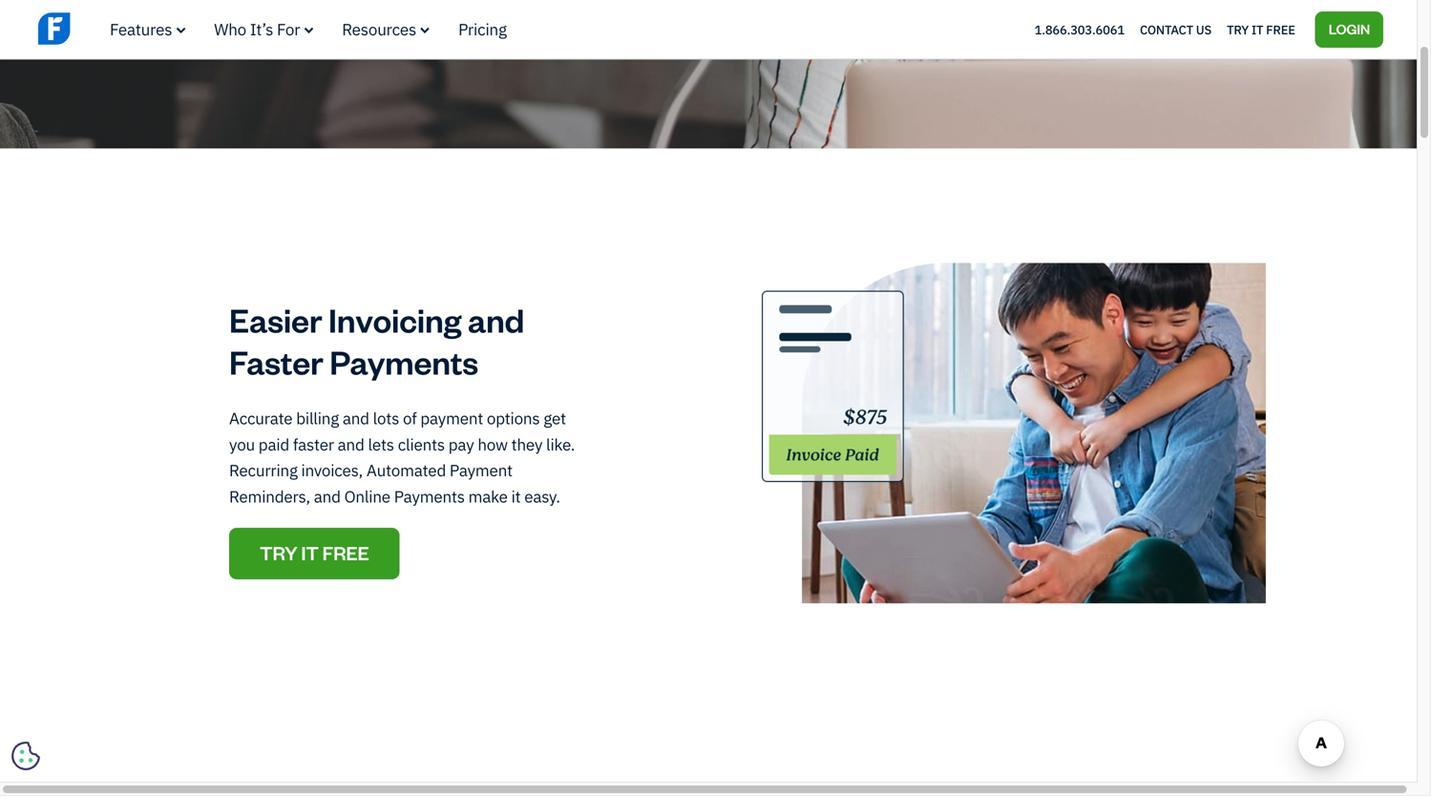 Task type: vqa. For each thing, say whether or not it's contained in the screenshot.
$
no



Task type: locate. For each thing, give the bounding box(es) containing it.
payments inside accurate billing and lots of payment options get you paid faster and lets clients pay how they like. recurring invoices, automated payment reminders, and online payments make it easy.
[[394, 486, 465, 507]]

credit
[[256, 8, 290, 26]]

payments down automated
[[394, 486, 465, 507]]

easier
[[229, 298, 322, 341]]

1 horizontal spatial it
[[1252, 21, 1264, 37]]

pricing
[[459, 19, 507, 40]]

1.866.303.6061 link
[[1035, 21, 1125, 37]]

free
[[322, 541, 369, 565]]

cookie preferences image
[[11, 742, 40, 771]]

and
[[468, 298, 525, 341], [343, 408, 370, 429], [338, 434, 365, 455], [314, 486, 341, 507]]

try
[[260, 541, 298, 565]]

try
[[1228, 21, 1250, 37]]

resources
[[342, 19, 417, 40]]

0 vertical spatial payments
[[330, 340, 479, 383]]

free
[[1267, 21, 1296, 37]]

accurate
[[229, 408, 293, 429]]

online
[[344, 486, 391, 507]]

pricing link
[[459, 19, 507, 40]]

payment
[[421, 408, 483, 429]]

you
[[229, 434, 255, 455]]

0 vertical spatial it
[[1252, 21, 1264, 37]]

automated
[[367, 460, 446, 481]]

easy.
[[525, 486, 561, 507]]

who it's for
[[214, 19, 300, 40]]

card
[[293, 8, 318, 26]]

contact
[[1141, 21, 1194, 37]]

cookie consent banner dialog
[[14, 547, 301, 768]]

lots
[[373, 408, 400, 429]]

options
[[487, 408, 540, 429]]

1 vertical spatial payments
[[394, 486, 465, 507]]

payments
[[330, 340, 479, 383], [394, 486, 465, 507]]

payments up of
[[330, 340, 479, 383]]

0 horizontal spatial it
[[512, 486, 521, 507]]

try it free
[[1228, 21, 1296, 37]]

reminders,
[[229, 486, 310, 507]]

1 vertical spatial it
[[512, 486, 521, 507]]

like.
[[546, 434, 575, 455]]

it
[[1252, 21, 1264, 37], [512, 486, 521, 507]]

recurring
[[229, 460, 298, 481]]

get
[[544, 408, 566, 429]]

who
[[214, 19, 246, 40]]

it left easy.
[[512, 486, 521, 507]]

features link
[[110, 19, 186, 40]]

payments inside easier invoicing and faster payments
[[330, 340, 479, 383]]

it right try
[[1252, 21, 1264, 37]]

dialog
[[0, 0, 1432, 797]]

cancel
[[377, 8, 417, 26]]



Task type: describe. For each thing, give the bounding box(es) containing it.
it's
[[250, 19, 273, 40]]

clients
[[398, 434, 445, 455]]

how
[[478, 434, 508, 455]]

required.
[[321, 8, 374, 26]]

accurate billing and lots of payment options get you paid faster and lets clients pay how they like. recurring invoices, automated payment reminders, and online payments make it easy.
[[229, 408, 575, 507]]

features
[[110, 19, 172, 40]]

and inside easier invoicing and faster payments
[[468, 298, 525, 341]]

lets
[[368, 434, 394, 455]]

pay
[[449, 434, 474, 455]]

faster
[[229, 340, 323, 383]]

it inside accurate billing and lots of payment options get you paid faster and lets clients pay how they like. recurring invoices, automated payment reminders, and online payments make it easy.
[[512, 486, 521, 507]]

login
[[1329, 19, 1371, 37]]

of
[[403, 408, 417, 429]]

invoicing
[[329, 298, 462, 341]]

1.866.303.6061
[[1035, 21, 1125, 37]]

try it free
[[260, 541, 369, 565]]

try it free link
[[1228, 17, 1296, 42]]

login link
[[1316, 11, 1384, 48]]

resources link
[[342, 19, 430, 40]]

faster
[[293, 434, 334, 455]]

contact us
[[1141, 21, 1212, 37]]

no credit card required. cancel anytime.
[[237, 8, 417, 42]]

who it's for link
[[214, 19, 314, 40]]

try it free link
[[229, 528, 400, 580]]

billing
[[296, 408, 339, 429]]

us
[[1197, 21, 1212, 37]]

contact us link
[[1141, 17, 1212, 42]]

invoices,
[[301, 460, 363, 481]]

paid
[[259, 434, 289, 455]]

no
[[237, 8, 253, 26]]

they
[[512, 434, 543, 455]]

easier invoicing and faster payments
[[229, 298, 525, 383]]

make
[[469, 486, 508, 507]]

payment
[[450, 460, 513, 481]]

for
[[277, 19, 300, 40]]

it
[[301, 541, 319, 565]]

anytime.
[[302, 24, 352, 42]]

freshbooks logo image
[[38, 10, 186, 47]]



